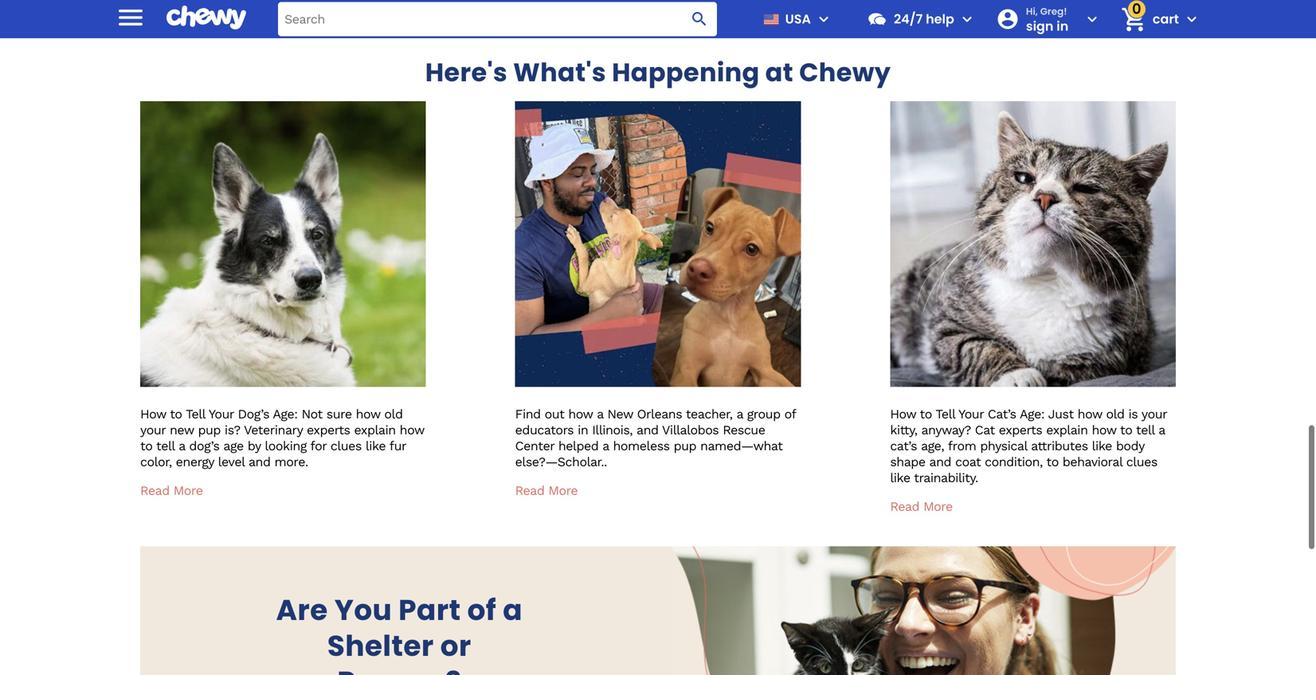 Task type: describe. For each thing, give the bounding box(es) containing it.
sign
[[1027, 17, 1054, 35]]

dog's
[[189, 438, 220, 454]]

Product search field
[[278, 2, 717, 36]]

more.
[[275, 454, 308, 470]]

tell for pup
[[186, 407, 205, 422]]

read more for how to tell your dog's age: not sure how old your new pup is? veterinary experts explain how to tell a dog's age by looking for clues like fur color, energy level and more.
[[140, 483, 203, 498]]

hi,
[[1027, 5, 1039, 18]]

condition,
[[985, 454, 1043, 470]]

5 list item from the left
[[829, 0, 989, 25]]

cat
[[976, 422, 996, 438]]

tell for anyway?
[[936, 407, 956, 422]]

and inside "find out how a new orleans teacher, a group of educators in illinois, and villalobos rescue center helped a homeless pup named—what else?—scholar.."
[[637, 422, 659, 438]]

pup inside "find out how a new orleans teacher, a group of educators in illinois, and villalobos rescue center helped a homeless pup named—what else?—scholar.."
[[674, 438, 697, 454]]

your for anyway?
[[959, 407, 984, 422]]

helped
[[559, 438, 599, 454]]

of inside "find out how a new orleans teacher, a group of educators in illinois, and villalobos rescue center helped a homeless pup named—what else?—scholar.."
[[785, 407, 796, 422]]

attributes
[[1032, 438, 1089, 454]]

how right sure
[[356, 407, 381, 422]]

Search text field
[[278, 2, 717, 36]]

new
[[170, 422, 194, 438]]

menu image
[[115, 1, 147, 33]]

your for to
[[140, 422, 166, 438]]

coat
[[956, 454, 982, 470]]

more for age
[[174, 483, 203, 498]]

homeless
[[613, 438, 670, 454]]

usa
[[786, 10, 812, 28]]

chewy
[[800, 54, 892, 90]]

named—what
[[701, 438, 783, 454]]

1 horizontal spatial like
[[891, 470, 911, 485]]

2 list item from the left
[[313, 0, 472, 25]]

old inside how to tell your dog's age: not sure how old your new pup is? veterinary experts explain how to tell a dog's age by looking for clues like fur color, energy level and more.
[[385, 407, 403, 422]]

trainability.
[[915, 470, 979, 485]]

a inside 'are you part of a shelter or rescue?'
[[503, 590, 523, 630]]

rescue?
[[337, 662, 462, 675]]

to up anyway?
[[920, 407, 933, 422]]

2 horizontal spatial like
[[1093, 438, 1113, 454]]

more for else?—scholar..
[[549, 483, 578, 498]]

4 list item from the left
[[657, 0, 816, 25]]

find out how a new orleans teacher, a group of educators in illinois, and villalobos rescue center helped a homeless pup named—what else?—scholar..
[[516, 407, 796, 470]]

experts inside how to tell your dog's age: not sure how old your new pup is? veterinary experts explain how to tell a dog's age by looking for clues like fur color, energy level and more.
[[307, 422, 350, 438]]

read more for how to tell your cat's age: just how old is your kitty, anyway? cat experts explain how to tell a cat's age, from physical attributes like body shape and coat condition, to behavioral clues like trainability.
[[891, 499, 953, 514]]

in
[[1057, 17, 1069, 35]]

new
[[608, 407, 633, 422]]

6 list item from the left
[[1001, 0, 1161, 25]]

greg!
[[1041, 5, 1068, 18]]

educators
[[516, 422, 574, 438]]

to down attributes
[[1047, 454, 1059, 470]]

items image
[[1120, 5, 1148, 33]]

more for from
[[924, 499, 953, 514]]

tell inside how to tell your cat's age: just how old is your kitty, anyway? cat experts explain how to tell a cat's age, from physical attributes like body shape and coat condition, to behavioral clues like trainability.
[[1137, 422, 1155, 438]]

read for find out how a new orleans teacher, a group of educators in illinois, and villalobos rescue center helped a homeless pup named—what else?—scholar..
[[516, 483, 545, 498]]

help menu image
[[958, 10, 977, 29]]

how to tell your dog's age: not sure how old your new pup is? veterinary experts explain how to tell a dog's age by looking for clues like fur color, energy level and more.
[[140, 407, 425, 470]]

by
[[248, 438, 261, 454]]

a inside how to tell your dog's age: not sure how old your new pup is? veterinary experts explain how to tell a dog's age by looking for clues like fur color, energy level and more.
[[179, 438, 185, 454]]

cart menu image
[[1183, 10, 1202, 29]]

how for how to tell your dog's age: not sure how old your new pup is? veterinary experts explain how to tell a dog's age by looking for clues like fur color, energy level and more.
[[140, 407, 166, 422]]

age
[[224, 438, 244, 454]]

just
[[1049, 407, 1074, 422]]

read more for find out how a new orleans teacher, a group of educators in illinois, and villalobos rescue center helped a homeless pup named—what else?—scholar..
[[516, 483, 578, 498]]

else?—scholar..
[[516, 454, 607, 470]]

sure
[[327, 407, 352, 422]]

shape
[[891, 454, 926, 470]]

or
[[441, 626, 472, 666]]

here's
[[425, 54, 508, 90]]

behavioral
[[1063, 454, 1123, 470]]

fur
[[390, 438, 406, 454]]

looking
[[265, 438, 307, 454]]

energy
[[176, 454, 214, 470]]

orleans
[[637, 407, 683, 422]]

explain inside how to tell your cat's age: just how old is your kitty, anyway? cat experts explain how to tell a cat's age, from physical attributes like body shape and coat condition, to behavioral clues like trainability.
[[1047, 422, 1089, 438]]

cat's
[[988, 407, 1017, 422]]

frozen cat image
[[891, 101, 1177, 387]]

24/7
[[894, 10, 923, 28]]

group
[[748, 407, 781, 422]]

happening
[[612, 54, 760, 90]]

physical
[[981, 438, 1028, 454]]

age,
[[922, 438, 945, 454]]

pup inside how to tell your dog's age: not sure how old your new pup is? veterinary experts explain how to tell a dog's age by looking for clues like fur color, energy level and more.
[[198, 422, 221, 438]]

kitty,
[[891, 422, 918, 438]]

chewy home image
[[167, 0, 246, 35]]

not
[[302, 407, 323, 422]]

level
[[218, 454, 245, 470]]

and inside how to tell your cat's age: just how old is your kitty, anyway? cat experts explain how to tell a cat's age, from physical attributes like body shape and coat condition, to behavioral clues like trainability.
[[930, 454, 952, 470]]

cart link
[[1115, 0, 1180, 38]]

how right just
[[1078, 407, 1103, 422]]

a inside how to tell your cat's age: just how old is your kitty, anyway? cat experts explain how to tell a cat's age, from physical attributes like body shape and coat condition, to behavioral clues like trainability.
[[1159, 422, 1166, 438]]

cart
[[1153, 10, 1180, 28]]



Task type: vqa. For each thing, say whether or not it's contained in the screenshot.
Sprays & Wipes image
no



Task type: locate. For each thing, give the bounding box(es) containing it.
like inside how to tell your dog's age: not sure how old your new pup is? veterinary experts explain how to tell a dog's age by looking for clues like fur color, energy level and more.
[[366, 438, 386, 454]]

your right the is in the right bottom of the page
[[1142, 407, 1168, 422]]

tell inside how to tell your cat's age: just how old is your kitty, anyway? cat experts explain how to tell a cat's age, from physical attributes like body shape and coat condition, to behavioral clues like trainability.
[[936, 407, 956, 422]]

more down "trainability."
[[924, 499, 953, 514]]

1 horizontal spatial explain
[[1047, 422, 1089, 438]]

read more down color,
[[140, 483, 203, 498]]

1 horizontal spatial your
[[959, 407, 984, 422]]

your for tell
[[1142, 407, 1168, 422]]

0 horizontal spatial tell
[[186, 407, 205, 422]]

experts
[[307, 422, 350, 438], [999, 422, 1043, 438]]

of right 'part'
[[468, 590, 497, 630]]

1 your from the left
[[209, 407, 234, 422]]

0 horizontal spatial clues
[[331, 438, 362, 454]]

cat's
[[891, 438, 918, 454]]

how up in
[[569, 407, 593, 422]]

1 horizontal spatial read more link
[[516, 483, 578, 498]]

pup
[[198, 422, 221, 438], [674, 438, 697, 454]]

is
[[1129, 407, 1139, 422]]

body
[[1117, 438, 1145, 454]]

0 vertical spatial pup
[[198, 422, 221, 438]]

out
[[545, 407, 565, 422]]

old left the is in the right bottom of the page
[[1107, 407, 1125, 422]]

read more link for how to tell your dog's age: not sure how old your new pup is? veterinary experts explain how to tell a dog's age by looking for clues like fur color, energy level and more.
[[140, 483, 203, 498]]

read down else?—scholar..
[[516, 483, 545, 498]]

1 old from the left
[[385, 407, 403, 422]]

0 horizontal spatial read
[[140, 483, 170, 498]]

find
[[516, 407, 541, 422]]

like
[[366, 438, 386, 454], [1093, 438, 1113, 454], [891, 470, 911, 485]]

0 horizontal spatial of
[[468, 590, 497, 630]]

age:
[[273, 407, 298, 422], [1020, 407, 1045, 422]]

from
[[949, 438, 977, 454]]

age: up veterinary
[[273, 407, 298, 422]]

3 list item from the left
[[485, 0, 644, 25]]

submit search image
[[690, 10, 709, 29]]

your up cat
[[959, 407, 984, 422]]

account menu image
[[1083, 10, 1102, 29]]

what's
[[514, 54, 607, 90]]

0 horizontal spatial explain
[[354, 422, 396, 438]]

read down color,
[[140, 483, 170, 498]]

explain up fur
[[354, 422, 396, 438]]

how up 'body'
[[1093, 422, 1117, 438]]

read more down else?—scholar..
[[516, 483, 578, 498]]

1 vertical spatial of
[[468, 590, 497, 630]]

your inside how to tell your cat's age: just how old is your kitty, anyway? cat experts explain how to tell a cat's age, from physical attributes like body shape and coat condition, to behavioral clues like trainability.
[[1142, 407, 1168, 422]]

2 age: from the left
[[1020, 407, 1045, 422]]

anyway?
[[922, 422, 972, 438]]

1 horizontal spatial and
[[637, 422, 659, 438]]

are you part of a shelter or rescue?
[[276, 590, 523, 675]]

24/7 help link
[[861, 0, 955, 38]]

explain down just
[[1047, 422, 1089, 438]]

2 horizontal spatial and
[[930, 454, 952, 470]]

more down energy
[[174, 483, 203, 498]]

menu image
[[815, 10, 834, 29]]

2 horizontal spatial more
[[924, 499, 953, 514]]

clues inside how to tell your cat's age: just how old is your kitty, anyway? cat experts explain how to tell a cat's age, from physical attributes like body shape and coat condition, to behavioral clues like trainability.
[[1127, 454, 1158, 470]]

2 old from the left
[[1107, 407, 1125, 422]]

like left fur
[[366, 438, 386, 454]]

your up the is? at bottom
[[209, 407, 234, 422]]

1 horizontal spatial more
[[549, 483, 578, 498]]

1 horizontal spatial read
[[516, 483, 545, 498]]

how inside how to tell your cat's age: just how old is your kitty, anyway? cat experts explain how to tell a cat's age, from physical attributes like body shape and coat condition, to behavioral clues like trainability.
[[891, 407, 917, 422]]

to up new
[[170, 407, 182, 422]]

tell
[[186, 407, 205, 422], [936, 407, 956, 422]]

24/7 help
[[894, 10, 955, 28]]

1 vertical spatial pup
[[674, 438, 697, 454]]

read more down "trainability."
[[891, 499, 953, 514]]

read more link for how to tell your cat's age: just how old is your kitty, anyway? cat experts explain how to tell a cat's age, from physical attributes like body shape and coat condition, to behavioral clues like trainability.
[[891, 499, 953, 514]]

0 horizontal spatial more
[[174, 483, 203, 498]]

1 experts from the left
[[307, 422, 350, 438]]

pup down villalobos
[[674, 438, 697, 454]]

2 your from the left
[[959, 407, 984, 422]]

1 horizontal spatial clues
[[1127, 454, 1158, 470]]

1 horizontal spatial pup
[[674, 438, 697, 454]]

tell inside how to tell your dog's age: not sure how old your new pup is? veterinary experts explain how to tell a dog's age by looking for clues like fur color, energy level and more.
[[156, 438, 175, 454]]

tell
[[1137, 422, 1155, 438], [156, 438, 175, 454]]

0 horizontal spatial age:
[[273, 407, 298, 422]]

0 vertical spatial tell
[[1137, 422, 1155, 438]]

2 horizontal spatial read more
[[891, 499, 953, 514]]

1 horizontal spatial old
[[1107, 407, 1125, 422]]

of right group
[[785, 407, 796, 422]]

how inside "find out how a new orleans teacher, a group of educators in illinois, and villalobos rescue center helped a homeless pup named—what else?—scholar.."
[[569, 407, 593, 422]]

1 tell from the left
[[186, 407, 205, 422]]

1 list item from the left
[[140, 0, 300, 25]]

for
[[311, 438, 327, 454]]

1 horizontal spatial tell
[[936, 407, 956, 422]]

chewy support image
[[867, 9, 888, 29]]

1 explain from the left
[[354, 422, 396, 438]]

2 horizontal spatial read more link
[[891, 499, 953, 514]]

read more link down "trainability."
[[891, 499, 953, 514]]

age: inside how to tell your dog's age: not sure how old your new pup is? veterinary experts explain how to tell a dog's age by looking for clues like fur color, energy level and more.
[[273, 407, 298, 422]]

1 horizontal spatial your
[[1142, 407, 1168, 422]]

to
[[170, 407, 182, 422], [920, 407, 933, 422], [1121, 422, 1133, 438], [140, 438, 153, 454], [1047, 454, 1059, 470]]

your inside how to tell your cat's age: just how old is your kitty, anyway? cat experts explain how to tell a cat's age, from physical attributes like body shape and coat condition, to behavioral clues like trainability.
[[959, 407, 984, 422]]

0 vertical spatial clues
[[331, 438, 362, 454]]

1 vertical spatial your
[[140, 422, 166, 438]]

how up kitty,
[[891, 407, 917, 422]]

list item
[[140, 0, 300, 25], [313, 0, 472, 25], [485, 0, 644, 25], [657, 0, 816, 25], [829, 0, 989, 25], [1001, 0, 1161, 25]]

old
[[385, 407, 403, 422], [1107, 407, 1125, 422]]

2 tell from the left
[[936, 407, 956, 422]]

2 how from the left
[[891, 407, 917, 422]]

read more link down else?—scholar..
[[516, 483, 578, 498]]

how for how to tell your cat's age: just how old is your kitty, anyway? cat experts explain how to tell a cat's age, from physical attributes like body shape and coat condition, to behavioral clues like trainability.
[[891, 407, 917, 422]]

1 vertical spatial clues
[[1127, 454, 1158, 470]]

and up homeless
[[637, 422, 659, 438]]

more down else?—scholar..
[[549, 483, 578, 498]]

tell up new
[[186, 407, 205, 422]]

experts up for
[[307, 422, 350, 438]]

0 horizontal spatial your
[[209, 407, 234, 422]]

of
[[785, 407, 796, 422], [468, 590, 497, 630]]

old inside how to tell your cat's age: just how old is your kitty, anyway? cat experts explain how to tell a cat's age, from physical attributes like body shape and coat condition, to behavioral clues like trainability.
[[1107, 407, 1125, 422]]

how
[[140, 407, 166, 422], [891, 407, 917, 422]]

tell up color,
[[156, 438, 175, 454]]

1 horizontal spatial age:
[[1020, 407, 1045, 422]]

teacher,
[[686, 407, 733, 422]]

2 horizontal spatial read
[[891, 499, 920, 514]]

0 horizontal spatial your
[[140, 422, 166, 438]]

is?
[[225, 422, 240, 438]]

read for how to tell your cat's age: just how old is your kitty, anyway? cat experts explain how to tell a cat's age, from physical attributes like body shape and coat condition, to behavioral clues like trainability.
[[891, 499, 920, 514]]

center
[[516, 438, 555, 454]]

your inside how to tell your dog's age: not sure how old your new pup is? veterinary experts explain how to tell a dog's age by looking for clues like fur color, energy level and more.
[[209, 407, 234, 422]]

0 horizontal spatial pup
[[198, 422, 221, 438]]

clues down 'body'
[[1127, 454, 1158, 470]]

your for pup
[[209, 407, 234, 422]]

0 horizontal spatial read more link
[[140, 483, 203, 498]]

more
[[174, 483, 203, 498], [549, 483, 578, 498], [924, 499, 953, 514]]

read for how to tell your dog's age: not sure how old your new pup is? veterinary experts explain how to tell a dog's age by looking for clues like fur color, energy level and more.
[[140, 483, 170, 498]]

and inside how to tell your dog's age: not sure how old your new pup is? veterinary experts explain how to tell a dog's age by looking for clues like fur color, energy level and more.
[[249, 454, 271, 470]]

color,
[[140, 454, 172, 470]]

shelter
[[327, 626, 434, 666]]

usa button
[[757, 0, 834, 38]]

villalobos
[[663, 422, 719, 438]]

to up color,
[[140, 438, 153, 454]]

in
[[578, 422, 589, 438]]

old up fur
[[385, 407, 403, 422]]

illinois,
[[593, 422, 633, 438]]

pup up dog's
[[198, 422, 221, 438]]

you
[[335, 590, 392, 630]]

how
[[356, 407, 381, 422], [569, 407, 593, 422], [1078, 407, 1103, 422], [400, 422, 425, 438], [1093, 422, 1117, 438]]

0 horizontal spatial read more
[[140, 483, 203, 498]]

0 horizontal spatial tell
[[156, 438, 175, 454]]

and up "trainability."
[[930, 454, 952, 470]]

clues right for
[[331, 438, 362, 454]]

experts up physical
[[999, 422, 1043, 438]]

read more link
[[140, 483, 203, 498], [516, 483, 578, 498], [891, 499, 953, 514]]

dog's
[[238, 407, 269, 422]]

1 vertical spatial tell
[[156, 438, 175, 454]]

veterinary
[[244, 422, 303, 438]]

tell up anyway?
[[936, 407, 956, 422]]

shelter pet story image
[[516, 101, 801, 387]]

1 horizontal spatial of
[[785, 407, 796, 422]]

1 horizontal spatial read more
[[516, 483, 578, 498]]

rescue
[[723, 422, 766, 438]]

a
[[597, 407, 604, 422], [737, 407, 744, 422], [1159, 422, 1166, 438], [179, 438, 185, 454], [603, 438, 609, 454], [503, 590, 523, 630]]

your inside how to tell your dog's age: not sure how old your new pup is? veterinary experts explain how to tell a dog's age by looking for clues like fur color, energy level and more.
[[140, 422, 166, 438]]

read more
[[140, 483, 203, 498], [516, 483, 578, 498], [891, 499, 953, 514]]

1 horizontal spatial how
[[891, 407, 917, 422]]

your
[[209, 407, 234, 422], [959, 407, 984, 422]]

age: for veterinary
[[273, 407, 298, 422]]

age: for experts
[[1020, 407, 1045, 422]]

2 experts from the left
[[999, 422, 1043, 438]]

age: inside how to tell your cat's age: just how old is your kitty, anyway? cat experts explain how to tell a cat's age, from physical attributes like body shape and coat condition, to behavioral clues like trainability.
[[1020, 407, 1045, 422]]

your left new
[[140, 422, 166, 438]]

read
[[140, 483, 170, 498], [516, 483, 545, 498], [891, 499, 920, 514]]

and down by
[[249, 454, 271, 470]]

how to tell your cat's age: just how old is your kitty, anyway? cat experts explain how to tell a cat's age, from physical attributes like body shape and coat condition, to behavioral clues like trainability.
[[891, 407, 1168, 485]]

1 age: from the left
[[273, 407, 298, 422]]

hi, greg! sign in
[[1027, 5, 1069, 35]]

1 how from the left
[[140, 407, 166, 422]]

0 vertical spatial your
[[1142, 407, 1168, 422]]

dog age image
[[140, 101, 426, 387]]

are
[[276, 590, 328, 630]]

0 horizontal spatial how
[[140, 407, 166, 422]]

tell inside how to tell your dog's age: not sure how old your new pup is? veterinary experts explain how to tell a dog's age by looking for clues like fur color, energy level and more.
[[186, 407, 205, 422]]

explain
[[354, 422, 396, 438], [1047, 422, 1089, 438]]

clues inside how to tell your dog's age: not sure how old your new pup is? veterinary experts explain how to tell a dog's age by looking for clues like fur color, energy level and more.
[[331, 438, 362, 454]]

read more link down color,
[[140, 483, 203, 498]]

like up behavioral
[[1093, 438, 1113, 454]]

0 horizontal spatial and
[[249, 454, 271, 470]]

2 explain from the left
[[1047, 422, 1089, 438]]

your
[[1142, 407, 1168, 422], [140, 422, 166, 438]]

clues
[[331, 438, 362, 454], [1127, 454, 1158, 470]]

1 horizontal spatial tell
[[1137, 422, 1155, 438]]

experts inside how to tell your cat's age: just how old is your kitty, anyway? cat experts explain how to tell a cat's age, from physical attributes like body shape and coat condition, to behavioral clues like trainability.
[[999, 422, 1043, 438]]

at
[[766, 54, 794, 90]]

tell down the is in the right bottom of the page
[[1137, 422, 1155, 438]]

1 horizontal spatial experts
[[999, 422, 1043, 438]]

read more link for find out how a new orleans teacher, a group of educators in illinois, and villalobos rescue center helped a homeless pup named—what else?—scholar..
[[516, 483, 578, 498]]

list
[[140, 0, 1317, 25]]

like down shape
[[891, 470, 911, 485]]

0 vertical spatial of
[[785, 407, 796, 422]]

0 horizontal spatial experts
[[307, 422, 350, 438]]

how inside how to tell your dog's age: not sure how old your new pup is? veterinary experts explain how to tell a dog's age by looking for clues like fur color, energy level and more.
[[140, 407, 166, 422]]

0 horizontal spatial like
[[366, 438, 386, 454]]

to up 'body'
[[1121, 422, 1133, 438]]

age: left just
[[1020, 407, 1045, 422]]

explain inside how to tell your dog's age: not sure how old your new pup is? veterinary experts explain how to tell a dog's age by looking for clues like fur color, energy level and more.
[[354, 422, 396, 438]]

how up color,
[[140, 407, 166, 422]]

here's what's happening at chewy
[[425, 54, 892, 90]]

of inside 'are you part of a shelter or rescue?'
[[468, 590, 497, 630]]

part
[[399, 590, 461, 630]]

help
[[926, 10, 955, 28]]

how up fur
[[400, 422, 425, 438]]

0 horizontal spatial old
[[385, 407, 403, 422]]

read down shape
[[891, 499, 920, 514]]

and
[[637, 422, 659, 438], [249, 454, 271, 470], [930, 454, 952, 470]]



